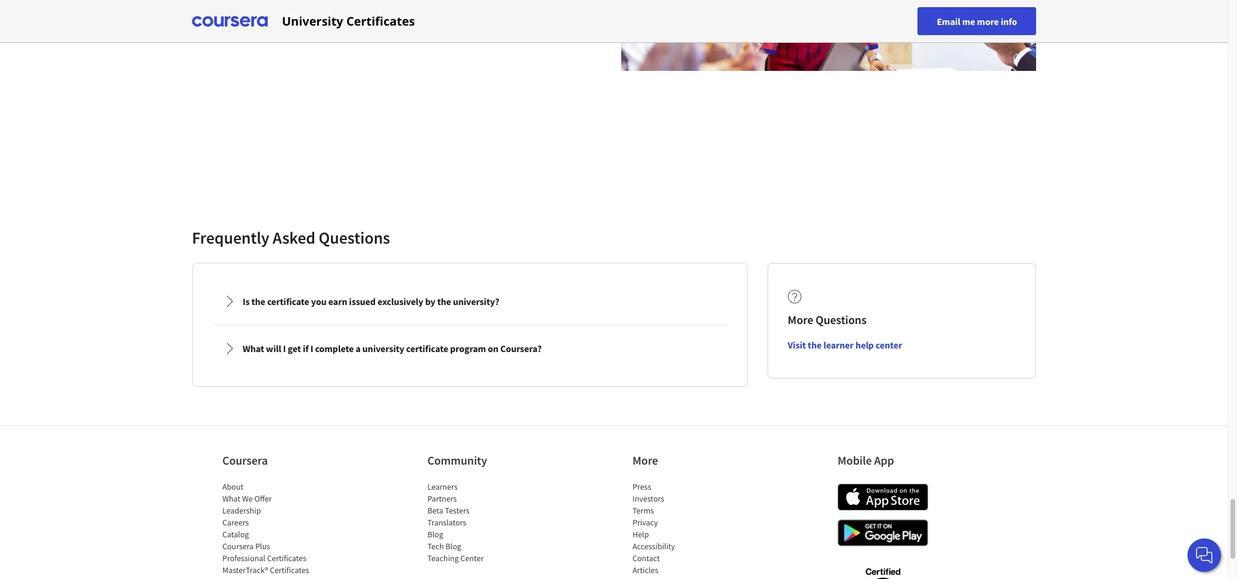 Task type: vqa. For each thing, say whether or not it's contained in the screenshot.
professor corresponding to Wounjhang
no



Task type: describe. For each thing, give the bounding box(es) containing it.
issued
[[349, 295, 376, 307]]

a
[[356, 343, 361, 355]]

investors
[[633, 493, 664, 504]]

leadership
[[222, 505, 261, 516]]

press investors terms privacy help accessibility contact articles
[[633, 482, 675, 576]]

1 vertical spatial questions
[[816, 312, 867, 327]]

coursera?
[[500, 343, 542, 355]]

list for community
[[428, 481, 529, 564]]

beta
[[428, 505, 443, 516]]

articles
[[633, 565, 659, 576]]

contact
[[633, 553, 660, 564]]

1 vertical spatial certificates
[[267, 553, 306, 564]]

1 vertical spatial blog
[[446, 541, 461, 552]]

the for is
[[252, 295, 265, 307]]

frequently asked questions element
[[182, 227, 1046, 397]]

program
[[450, 343, 486, 355]]

is the certificate you earn issued exclusively by the university?
[[243, 295, 499, 307]]

mastertrack® certificates link
[[222, 565, 309, 576]]

privacy link
[[633, 517, 658, 528]]

center
[[876, 339, 902, 351]]

coursera image
[[192, 12, 268, 31]]

university
[[282, 13, 343, 29]]

logo of certified b corporation image
[[858, 561, 907, 580]]

plus
[[255, 541, 270, 552]]

1 i from the left
[[283, 343, 286, 355]]

by
[[425, 295, 436, 307]]

visit the learner help center
[[788, 339, 902, 351]]

help
[[633, 529, 649, 540]]

coursera plus link
[[222, 541, 270, 552]]

certificate inside dropdown button
[[267, 295, 309, 307]]

mobile app
[[838, 453, 894, 468]]

download on the app store image
[[838, 484, 929, 511]]

mastertrack®
[[222, 565, 268, 576]]

frequently asked questions
[[192, 227, 390, 248]]

info
[[1001, 15, 1017, 27]]

the for visit
[[808, 339, 822, 351]]

certificate inside what will i get if i complete a university certificate program on coursera? dropdown button
[[406, 343, 448, 355]]

press
[[633, 482, 651, 492]]

what will i get if i complete a university certificate program on coursera? button
[[214, 332, 727, 365]]

beta testers link
[[428, 505, 470, 516]]

visit the learner help center link
[[788, 339, 902, 351]]

what inside about what we offer leadership careers catalog coursera plus professional certificates mastertrack® certificates
[[222, 493, 240, 504]]

catalog
[[222, 529, 249, 540]]

we
[[242, 493, 253, 504]]

more questions
[[788, 312, 867, 327]]

careers
[[222, 517, 249, 528]]

asked
[[273, 227, 315, 248]]

blog link
[[428, 529, 443, 540]]

about
[[222, 482, 243, 492]]

list for more
[[633, 481, 734, 580]]

0 horizontal spatial questions
[[319, 227, 390, 248]]

terms link
[[633, 505, 654, 516]]

professional
[[222, 553, 265, 564]]

more
[[977, 15, 999, 27]]

offer
[[254, 493, 272, 504]]

leadership link
[[222, 505, 261, 516]]

if
[[303, 343, 309, 355]]

terms
[[633, 505, 654, 516]]

exclusively
[[378, 295, 423, 307]]

you
[[311, 295, 327, 307]]



Task type: locate. For each thing, give the bounding box(es) containing it.
certificate
[[267, 295, 309, 307], [406, 343, 448, 355]]

1 vertical spatial certificate
[[406, 343, 448, 355]]

1 vertical spatial coursera
[[222, 541, 254, 552]]

0 vertical spatial what
[[243, 343, 264, 355]]

what down 'about' link
[[222, 493, 240, 504]]

me
[[962, 15, 976, 27]]

the right is
[[252, 295, 265, 307]]

articles link
[[633, 565, 659, 576]]

0 vertical spatial coursera
[[222, 453, 268, 468]]

coursera
[[222, 453, 268, 468], [222, 541, 254, 552]]

what we offer link
[[222, 493, 272, 504]]

learners partners beta testers translators blog tech blog teaching center
[[428, 482, 484, 564]]

frequently
[[192, 227, 269, 248]]

university certificates
[[282, 13, 415, 29]]

what inside dropdown button
[[243, 343, 264, 355]]

certificates
[[346, 13, 415, 29], [267, 553, 306, 564], [270, 565, 309, 576]]

more up press link
[[633, 453, 658, 468]]

privacy
[[633, 517, 658, 528]]

the right by
[[437, 295, 451, 307]]

what
[[243, 343, 264, 355], [222, 493, 240, 504]]

0 horizontal spatial list
[[222, 481, 324, 580]]

2 coursera from the top
[[222, 541, 254, 552]]

blog up teaching center link
[[446, 541, 461, 552]]

careers link
[[222, 517, 249, 528]]

2 vertical spatial certificates
[[270, 565, 309, 576]]

1 vertical spatial what
[[222, 493, 240, 504]]

testers
[[445, 505, 470, 516]]

get
[[288, 343, 301, 355]]

blog up tech
[[428, 529, 443, 540]]

translators
[[428, 517, 466, 528]]

is the certificate you earn issued exclusively by the university? button
[[214, 285, 727, 318]]

more
[[788, 312, 814, 327], [633, 453, 658, 468]]

chat with us image
[[1195, 546, 1214, 565]]

1 horizontal spatial more
[[788, 312, 814, 327]]

i left the get
[[283, 343, 286, 355]]

1 horizontal spatial the
[[437, 295, 451, 307]]

2 horizontal spatial the
[[808, 339, 822, 351]]

0 vertical spatial certificates
[[346, 13, 415, 29]]

coursera up 'about' link
[[222, 453, 268, 468]]

investors link
[[633, 493, 664, 504]]

2 i from the left
[[311, 343, 313, 355]]

certificate left the you
[[267, 295, 309, 307]]

about what we offer leadership careers catalog coursera plus professional certificates mastertrack® certificates
[[222, 482, 309, 576]]

contact link
[[633, 553, 660, 564]]

what left will in the left of the page
[[243, 343, 264, 355]]

list containing learners
[[428, 481, 529, 564]]

certificate left program
[[406, 343, 448, 355]]

email me more info button
[[918, 7, 1036, 35]]

mobile
[[838, 453, 872, 468]]

1 horizontal spatial list
[[428, 481, 529, 564]]

0 horizontal spatial the
[[252, 295, 265, 307]]

on
[[488, 343, 499, 355]]

0 horizontal spatial certificate
[[267, 295, 309, 307]]

0 horizontal spatial blog
[[428, 529, 443, 540]]

0 horizontal spatial more
[[633, 453, 658, 468]]

2 horizontal spatial list
[[633, 481, 734, 580]]

list containing about
[[222, 481, 324, 580]]

2 list from the left
[[428, 481, 529, 564]]

accessibility link
[[633, 541, 675, 552]]

more up "visit"
[[788, 312, 814, 327]]

professional certificates link
[[222, 553, 306, 564]]

i right if
[[311, 343, 313, 355]]

more for more
[[633, 453, 658, 468]]

community
[[428, 453, 487, 468]]

learner
[[824, 339, 854, 351]]

3 list from the left
[[633, 481, 734, 580]]

complete
[[315, 343, 354, 355]]

teaching center link
[[428, 553, 484, 564]]

partners link
[[428, 493, 457, 504]]

learners
[[428, 482, 458, 492]]

0 horizontal spatial i
[[283, 343, 286, 355]]

0 vertical spatial certificate
[[267, 295, 309, 307]]

tech blog link
[[428, 541, 461, 552]]

list for coursera
[[222, 481, 324, 580]]

is
[[243, 295, 250, 307]]

0 vertical spatial blog
[[428, 529, 443, 540]]

email me more info
[[937, 15, 1017, 27]]

list
[[222, 481, 324, 580], [428, 481, 529, 564], [633, 481, 734, 580]]

visit
[[788, 339, 806, 351]]

partners
[[428, 493, 457, 504]]

catalog link
[[222, 529, 249, 540]]

tech
[[428, 541, 444, 552]]

0 vertical spatial more
[[788, 312, 814, 327]]

university?
[[453, 295, 499, 307]]

learners link
[[428, 482, 458, 492]]

more inside frequently asked questions element
[[788, 312, 814, 327]]

0 horizontal spatial what
[[222, 493, 240, 504]]

help
[[856, 339, 874, 351]]

1 horizontal spatial certificate
[[406, 343, 448, 355]]

will
[[266, 343, 281, 355]]

the
[[252, 295, 265, 307], [437, 295, 451, 307], [808, 339, 822, 351]]

center
[[461, 553, 484, 564]]

translators link
[[428, 517, 466, 528]]

1 horizontal spatial what
[[243, 343, 264, 355]]

teaching
[[428, 553, 459, 564]]

get it on google play image
[[838, 520, 929, 547]]

list containing press
[[633, 481, 734, 580]]

coursera inside about what we offer leadership careers catalog coursera plus professional certificates mastertrack® certificates
[[222, 541, 254, 552]]

email
[[937, 15, 961, 27]]

1 coursera from the top
[[222, 453, 268, 468]]

help link
[[633, 529, 649, 540]]

0 vertical spatial questions
[[319, 227, 390, 248]]

1 horizontal spatial i
[[311, 343, 313, 355]]

i
[[283, 343, 286, 355], [311, 343, 313, 355]]

questions
[[319, 227, 390, 248], [816, 312, 867, 327]]

about link
[[222, 482, 243, 492]]

what will i get if i complete a university certificate program on coursera?
[[243, 343, 542, 355]]

accessibility
[[633, 541, 675, 552]]

1 horizontal spatial blog
[[446, 541, 461, 552]]

university
[[363, 343, 404, 355]]

1 vertical spatial more
[[633, 453, 658, 468]]

press link
[[633, 482, 651, 492]]

more for more questions
[[788, 312, 814, 327]]

1 horizontal spatial questions
[[816, 312, 867, 327]]

blog
[[428, 529, 443, 540], [446, 541, 461, 552]]

earn
[[328, 295, 347, 307]]

the right "visit"
[[808, 339, 822, 351]]

coursera down catalog 'link'
[[222, 541, 254, 552]]

1 list from the left
[[222, 481, 324, 580]]

app
[[874, 453, 894, 468]]



